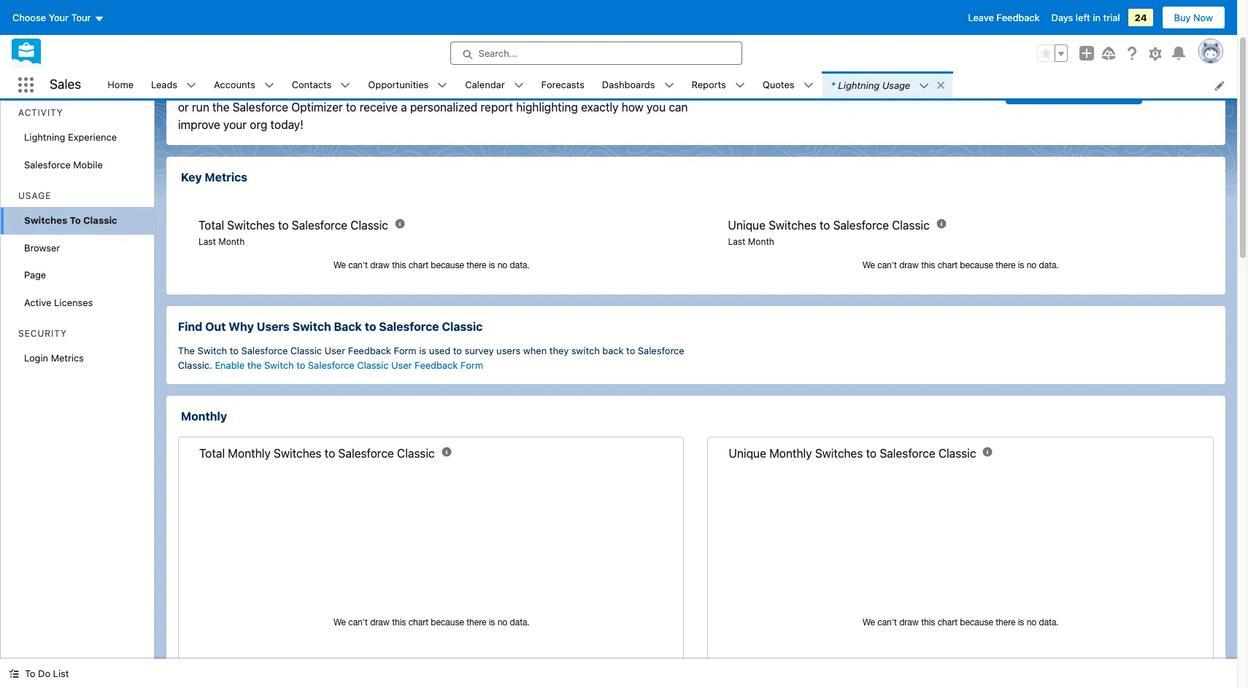 Task type: describe. For each thing, give the bounding box(es) containing it.
why
[[229, 320, 254, 334]]

learn
[[194, 83, 220, 96]]

leave feedback
[[968, 12, 1040, 23]]

quotes link
[[754, 72, 803, 99]]

form inside the switch to salesforce classic user feedback form is used to survey users when they switch back to salesforce classic.
[[394, 345, 416, 357]]

unique for unique switches to salesforce classic
[[728, 219, 766, 232]]

buy now button
[[1162, 6, 1225, 29]]

forecasts link
[[532, 72, 593, 99]]

unique for unique monthly switches to salesforce classic
[[729, 447, 766, 461]]

experience inside to learn more tips and tricks check out the lightning experience rollout specialist on trailhead or run the                      salesforce optimizer to receive a personalized report highlighting exactly how you can improve your org today!
[[458, 83, 517, 96]]

a
[[401, 101, 407, 114]]

to inside to learn more tips and tricks check out the lightning experience rollout specialist on trailhead or run the                      salesforce optimizer to receive a personalized report highlighting exactly how you can improve your org today!
[[178, 83, 191, 96]]

1 horizontal spatial form
[[460, 360, 483, 371]]

text default image inside to do list button
[[9, 669, 19, 680]]

now
[[1193, 12, 1213, 23]]

when
[[523, 345, 547, 357]]

to do list
[[25, 669, 69, 680]]

choose
[[12, 12, 46, 23]]

trailhead
[[630, 83, 678, 96]]

search...
[[478, 47, 517, 59]]

contacts list item
[[283, 72, 359, 99]]

improve
[[178, 118, 220, 131]]

0 horizontal spatial monthly
[[181, 410, 227, 423]]

find out why users switch back to salesforce classic
[[178, 320, 483, 334]]

left
[[1076, 12, 1090, 23]]

1 vertical spatial experience
[[68, 131, 117, 143]]

can
[[669, 101, 688, 114]]

quotes
[[763, 79, 794, 90]]

active licenses
[[24, 297, 93, 308]]

exactly
[[581, 101, 619, 114]]

unique monthly switches to salesforce classic
[[729, 447, 976, 461]]

dashboards link
[[593, 72, 664, 99]]

search... button
[[450, 42, 742, 65]]

enable the switch to salesforce classic user feedback form
[[215, 360, 483, 371]]

metrics for key metrics
[[205, 171, 247, 184]]

trial
[[1103, 12, 1120, 23]]

2 vertical spatial the
[[247, 360, 262, 371]]

total for total monthly switches to salesforce classic
[[199, 447, 225, 461]]

buy now
[[1174, 12, 1213, 23]]

text default image for opportunities
[[437, 81, 448, 91]]

run salesforce optimizer link
[[1006, 81, 1142, 104]]

1 horizontal spatial feedback
[[415, 360, 458, 371]]

highlighting
[[516, 101, 578, 114]]

today!
[[270, 118, 303, 131]]

security
[[18, 328, 67, 339]]

key metrics
[[181, 171, 247, 184]]

accounts link
[[205, 72, 264, 99]]

out
[[365, 83, 383, 96]]

and
[[276, 83, 296, 96]]

leads list item
[[142, 72, 205, 99]]

last month for unique
[[728, 236, 774, 247]]

in
[[1093, 12, 1101, 23]]

1 horizontal spatial switches to classic
[[222, 33, 333, 46]]

0 horizontal spatial usage
[[18, 190, 51, 201]]

list
[[53, 669, 69, 680]]

activity
[[18, 107, 63, 118]]

personalized
[[410, 101, 478, 114]]

sales
[[50, 77, 81, 92]]

accounts list item
[[205, 72, 283, 99]]

to inside to learn more tips and tricks check out the lightning experience rollout specialist on trailhead or run the                      salesforce optimizer to receive a personalized report highlighting exactly how you can improve your org today!
[[346, 101, 356, 114]]

run
[[1018, 87, 1035, 99]]

back
[[334, 320, 362, 334]]

0 vertical spatial optimizer
[[1087, 87, 1130, 99]]

total for total switches to salesforce classic
[[198, 219, 224, 232]]

text default image for quotes
[[803, 81, 813, 91]]

key
[[181, 171, 202, 184]]

salesforce mobile
[[24, 159, 103, 170]]

find
[[178, 320, 202, 334]]

contacts link
[[283, 72, 340, 99]]

2 vertical spatial switch
[[264, 360, 294, 371]]

switch
[[571, 345, 600, 357]]

specialist
[[560, 83, 611, 96]]

classic inside the switch to salesforce classic user feedback form is used to survey users when they switch back to salesforce classic.
[[290, 345, 322, 357]]

last for total switches to salesforce classic
[[198, 236, 216, 247]]

usage inside list item
[[882, 79, 910, 91]]

tricks
[[299, 83, 328, 96]]

dashboards list item
[[593, 72, 683, 99]]

the
[[178, 345, 195, 357]]

unique switches to salesforce classic
[[728, 219, 930, 232]]

switch inside the switch to salesforce classic user feedback form is used to survey users when they switch back to salesforce classic.
[[197, 345, 227, 357]]

text default image for dashboards
[[664, 81, 674, 91]]

run salesforce optimizer
[[1018, 87, 1130, 99]]

your
[[223, 118, 247, 131]]

calendar link
[[456, 72, 514, 99]]

total monthly switches to salesforce classic
[[199, 447, 435, 461]]

classic.
[[178, 360, 212, 371]]

text default image for reports
[[735, 81, 745, 91]]

is
[[419, 345, 426, 357]]

tips
[[253, 83, 273, 96]]

lightning experience
[[24, 131, 117, 143]]

leave feedback link
[[968, 12, 1040, 23]]

days left in trial
[[1051, 12, 1120, 23]]



Task type: vqa. For each thing, say whether or not it's contained in the screenshot.
text default icon for *
yes



Task type: locate. For each thing, give the bounding box(es) containing it.
0 vertical spatial total
[[198, 219, 224, 232]]

enable
[[215, 360, 245, 371]]

salesforce inside to learn more tips and tricks check out the lightning experience rollout specialist on trailhead or run the                      salesforce optimizer to receive a personalized report highlighting exactly how you can improve your org today!
[[233, 101, 288, 114]]

reports list item
[[683, 72, 754, 99]]

1 vertical spatial the
[[212, 101, 229, 114]]

1 last from the left
[[198, 236, 216, 247]]

home link
[[99, 72, 142, 99]]

classic
[[293, 33, 333, 46], [83, 215, 117, 226], [350, 219, 388, 232], [892, 219, 930, 232], [442, 320, 483, 334], [290, 345, 322, 357], [357, 360, 389, 371], [397, 447, 435, 461], [938, 447, 976, 461]]

on
[[614, 83, 627, 96]]

text default image inside calendar list item
[[514, 81, 524, 91]]

2 horizontal spatial feedback
[[997, 12, 1040, 23]]

text default image right calendar
[[514, 81, 524, 91]]

metrics right the key
[[205, 171, 247, 184]]

experience up mobile
[[68, 131, 117, 143]]

0 vertical spatial switch
[[292, 320, 331, 334]]

the
[[386, 83, 403, 96], [212, 101, 229, 114], [247, 360, 262, 371]]

0 vertical spatial user
[[325, 345, 345, 357]]

1 horizontal spatial last
[[728, 236, 746, 247]]

the right enable
[[247, 360, 262, 371]]

0 vertical spatial switches to classic
[[222, 33, 333, 46]]

1 horizontal spatial lightning
[[406, 83, 455, 96]]

usage right * at right
[[882, 79, 910, 91]]

dashboards
[[602, 79, 655, 90]]

form
[[394, 345, 416, 357], [460, 360, 483, 371]]

month down unique switches to salesforce classic
[[748, 236, 774, 247]]

text default image inside dashboards list item
[[664, 81, 674, 91]]

text default image inside opportunities list item
[[437, 81, 448, 91]]

text default image
[[936, 80, 946, 90], [186, 81, 196, 91], [264, 81, 274, 91], [437, 81, 448, 91], [514, 81, 524, 91], [735, 81, 745, 91]]

your
[[49, 12, 69, 23]]

how
[[622, 101, 644, 114]]

form left is
[[394, 345, 416, 357]]

0 horizontal spatial optimizer
[[291, 101, 343, 114]]

monthly for unique monthly switches to salesforce classic
[[769, 447, 812, 461]]

reports
[[692, 79, 726, 90]]

text default image for accounts
[[264, 81, 274, 91]]

list item containing *
[[822, 72, 953, 99]]

mobile
[[73, 159, 103, 170]]

users
[[257, 320, 290, 334]]

home
[[107, 79, 134, 90]]

enable the switch to salesforce classic user feedback form link
[[215, 360, 483, 371]]

lightning down the activity
[[24, 131, 65, 143]]

1 month from the left
[[218, 236, 245, 247]]

switch
[[292, 320, 331, 334], [197, 345, 227, 357], [264, 360, 294, 371]]

1 horizontal spatial last month
[[728, 236, 774, 247]]

lightning right * at right
[[838, 79, 880, 91]]

1 vertical spatial total
[[199, 447, 225, 461]]

lightning
[[838, 79, 880, 91], [406, 83, 455, 96], [24, 131, 65, 143]]

to inside button
[[25, 669, 35, 680]]

tour
[[71, 12, 91, 23]]

0 vertical spatial the
[[386, 83, 403, 96]]

text default image inside leads list item
[[186, 81, 196, 91]]

report
[[481, 101, 513, 114]]

*
[[831, 79, 835, 91]]

forecasts
[[541, 79, 584, 90]]

1 vertical spatial feedback
[[348, 345, 391, 357]]

lightning usage logo image
[[178, 15, 213, 50]]

list containing home
[[99, 72, 1237, 99]]

text default image right reports
[[735, 81, 745, 91]]

group
[[1037, 45, 1068, 62]]

org
[[250, 118, 267, 131]]

quotes list item
[[754, 72, 822, 99]]

monthly for total monthly switches to salesforce classic
[[228, 447, 271, 461]]

1 vertical spatial usage
[[18, 190, 51, 201]]

switch up classic.
[[197, 345, 227, 357]]

active
[[24, 297, 51, 308]]

text default image right the * lightning usage
[[919, 81, 929, 91]]

text default image inside list item
[[936, 80, 946, 90]]

leads link
[[142, 72, 186, 99]]

leads
[[151, 79, 177, 90]]

2 vertical spatial feedback
[[415, 360, 458, 371]]

0 vertical spatial form
[[394, 345, 416, 357]]

2 last from the left
[[728, 236, 746, 247]]

0 vertical spatial feedback
[[997, 12, 1040, 23]]

1 vertical spatial metrics
[[51, 353, 84, 364]]

0 horizontal spatial experience
[[68, 131, 117, 143]]

1 vertical spatial form
[[460, 360, 483, 371]]

1 vertical spatial switch
[[197, 345, 227, 357]]

0 horizontal spatial switches to classic
[[24, 215, 117, 226]]

switches to classic
[[222, 33, 333, 46], [24, 215, 117, 226]]

feedback
[[997, 12, 1040, 23], [348, 345, 391, 357], [415, 360, 458, 371]]

switches to classic up the "and"
[[222, 33, 333, 46]]

optimizer
[[1087, 87, 1130, 99], [291, 101, 343, 114]]

text default image
[[340, 81, 351, 91], [664, 81, 674, 91], [803, 81, 813, 91], [919, 81, 929, 91], [9, 669, 19, 680]]

more
[[223, 83, 250, 96]]

the right run at top left
[[212, 101, 229, 114]]

feedback up enable the switch to salesforce classic user feedback form at left
[[348, 345, 391, 357]]

0 horizontal spatial month
[[218, 236, 245, 247]]

1 horizontal spatial optimizer
[[1087, 87, 1130, 99]]

lightning inside to learn more tips and tricks check out the lightning experience rollout specialist on trailhead or run the                      salesforce optimizer to receive a personalized report highlighting exactly how you can improve your org today!
[[406, 83, 455, 96]]

you
[[647, 101, 666, 114]]

month
[[218, 236, 245, 247], [748, 236, 774, 247]]

licenses
[[54, 297, 93, 308]]

list
[[99, 72, 1237, 99]]

switch left back at the left
[[292, 320, 331, 334]]

month down total switches to salesforce classic
[[218, 236, 245, 247]]

reports link
[[683, 72, 735, 99]]

opportunities list item
[[359, 72, 456, 99]]

1 horizontal spatial monthly
[[228, 447, 271, 461]]

0 horizontal spatial user
[[325, 345, 345, 357]]

text default image inside the quotes list item
[[803, 81, 813, 91]]

check
[[331, 83, 362, 96]]

days
[[1051, 12, 1073, 23]]

out
[[205, 320, 226, 334]]

lightning up personalized at the top of the page
[[406, 83, 455, 96]]

text default image left * at right
[[803, 81, 813, 91]]

0 horizontal spatial form
[[394, 345, 416, 357]]

text default image up personalized at the top of the page
[[437, 81, 448, 91]]

2 horizontal spatial monthly
[[769, 447, 812, 461]]

page
[[24, 269, 46, 281]]

optimizer inside to learn more tips and tricks check out the lightning experience rollout specialist on trailhead or run the                      salesforce optimizer to receive a personalized report highlighting exactly how you can improve your org today!
[[291, 101, 343, 114]]

the switch to salesforce classic user feedback form is used to survey users when they switch back to salesforce classic.
[[178, 345, 684, 371]]

experience up report
[[458, 83, 517, 96]]

1 vertical spatial unique
[[729, 447, 766, 461]]

or
[[178, 101, 189, 114]]

1 vertical spatial optimizer
[[291, 101, 343, 114]]

back
[[602, 345, 624, 357]]

list item
[[822, 72, 953, 99]]

to do list button
[[0, 660, 78, 689]]

run
[[192, 101, 209, 114]]

contacts
[[292, 79, 332, 90]]

1 last month from the left
[[198, 236, 245, 247]]

to
[[277, 33, 290, 46], [178, 83, 191, 96], [70, 215, 81, 226], [25, 669, 35, 680]]

0 horizontal spatial lightning
[[24, 131, 65, 143]]

buy
[[1174, 12, 1191, 23]]

text default image inside reports list item
[[735, 81, 745, 91]]

2 horizontal spatial the
[[386, 83, 403, 96]]

feedback down used
[[415, 360, 458, 371]]

text default image left out
[[340, 81, 351, 91]]

month for unique
[[748, 236, 774, 247]]

used
[[429, 345, 450, 357]]

2 month from the left
[[748, 236, 774, 247]]

0 horizontal spatial the
[[212, 101, 229, 114]]

calendar list item
[[456, 72, 532, 99]]

usage down salesforce mobile
[[18, 190, 51, 201]]

0 vertical spatial usage
[[882, 79, 910, 91]]

1 horizontal spatial usage
[[882, 79, 910, 91]]

to left do
[[25, 669, 35, 680]]

experience
[[458, 83, 517, 96], [68, 131, 117, 143]]

1 horizontal spatial metrics
[[205, 171, 247, 184]]

2 horizontal spatial lightning
[[838, 79, 880, 91]]

form down survey
[[460, 360, 483, 371]]

text default image left do
[[9, 669, 19, 680]]

text default image right the * lightning usage
[[936, 80, 946, 90]]

feedback right leave
[[997, 12, 1040, 23]]

to up or
[[178, 83, 191, 96]]

text default image for contacts
[[340, 81, 351, 91]]

0 vertical spatial metrics
[[205, 171, 247, 184]]

text default image for leads
[[186, 81, 196, 91]]

unique
[[728, 219, 766, 232], [729, 447, 766, 461]]

login
[[24, 353, 48, 364]]

lightning inside list item
[[838, 79, 880, 91]]

choose your tour
[[12, 12, 91, 23]]

1 vertical spatial switches to classic
[[24, 215, 117, 226]]

1 vertical spatial user
[[391, 360, 412, 371]]

text default image for calendar
[[514, 81, 524, 91]]

last month for total
[[198, 236, 245, 247]]

user
[[325, 345, 345, 357], [391, 360, 412, 371]]

switches
[[222, 33, 274, 46], [24, 215, 67, 226], [227, 219, 275, 232], [769, 219, 816, 232], [274, 447, 322, 461], [815, 447, 863, 461]]

user inside the switch to salesforce classic user feedback form is used to survey users when they switch back to salesforce classic.
[[325, 345, 345, 357]]

1 horizontal spatial month
[[748, 236, 774, 247]]

to learn more tips and tricks check out the lightning experience rollout specialist on trailhead or run the                      salesforce optimizer to receive a personalized report highlighting exactly how you can improve your org today!
[[178, 83, 688, 131]]

text default image up or
[[186, 81, 196, 91]]

text default image inside accounts list item
[[264, 81, 274, 91]]

1 horizontal spatial the
[[247, 360, 262, 371]]

browser
[[24, 242, 60, 254]]

metrics for login metrics
[[51, 353, 84, 364]]

the up a
[[386, 83, 403, 96]]

last month
[[198, 236, 245, 247], [728, 236, 774, 247]]

text default image inside contacts list item
[[340, 81, 351, 91]]

0 horizontal spatial metrics
[[51, 353, 84, 364]]

1 horizontal spatial experience
[[458, 83, 517, 96]]

month for total
[[218, 236, 245, 247]]

feedback inside the switch to salesforce classic user feedback form is used to survey users when they switch back to salesforce classic.
[[348, 345, 391, 357]]

metrics
[[205, 171, 247, 184], [51, 353, 84, 364]]

text default image inside list item
[[919, 81, 929, 91]]

to down salesforce mobile
[[70, 215, 81, 226]]

to up the "and"
[[277, 33, 290, 46]]

text default image left the "and"
[[264, 81, 274, 91]]

total
[[198, 219, 224, 232], [199, 447, 225, 461]]

switches to classic up browser on the left of page
[[24, 215, 117, 226]]

0 horizontal spatial last month
[[198, 236, 245, 247]]

total switches to salesforce classic
[[198, 219, 388, 232]]

usage
[[882, 79, 910, 91], [18, 190, 51, 201]]

receive
[[359, 101, 398, 114]]

choose your tour button
[[12, 6, 105, 29]]

0 horizontal spatial last
[[198, 236, 216, 247]]

last for unique switches to salesforce classic
[[728, 236, 746, 247]]

switch down users
[[264, 360, 294, 371]]

survey
[[465, 345, 494, 357]]

metrics right login at the left bottom of the page
[[51, 353, 84, 364]]

0 vertical spatial unique
[[728, 219, 766, 232]]

* lightning usage
[[831, 79, 910, 91]]

1 horizontal spatial user
[[391, 360, 412, 371]]

login metrics
[[24, 353, 84, 364]]

last
[[198, 236, 216, 247], [728, 236, 746, 247]]

2 last month from the left
[[728, 236, 774, 247]]

0 vertical spatial experience
[[458, 83, 517, 96]]

do
[[38, 669, 50, 680]]

text default image up can
[[664, 81, 674, 91]]

0 horizontal spatial feedback
[[348, 345, 391, 357]]

accounts
[[214, 79, 255, 90]]



